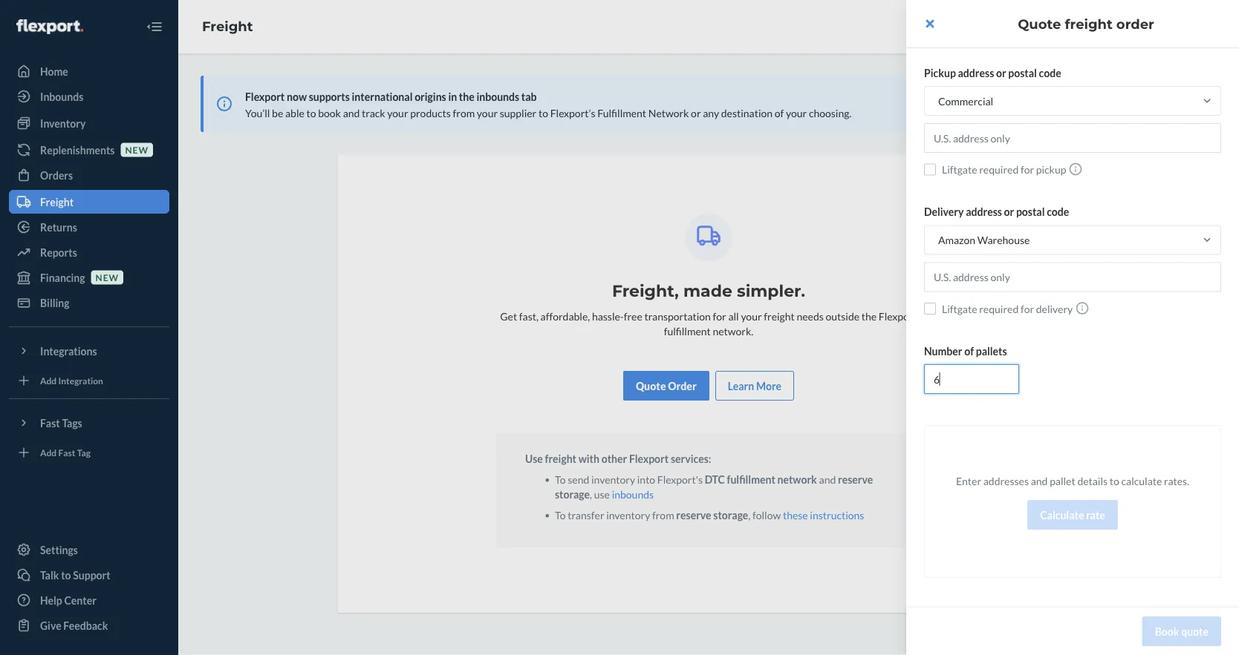 Task type: describe. For each thing, give the bounding box(es) containing it.
code for delivery address or postal code
[[1047, 206, 1069, 218]]

delivery
[[1036, 303, 1073, 315]]

enter
[[956, 475, 981, 488]]

book quote button
[[1142, 617, 1221, 647]]

calculate
[[1121, 475, 1162, 488]]

quote freight order
[[1018, 16, 1154, 32]]

enter addresses and pallet details to calculate rates.
[[956, 475, 1189, 488]]

rates.
[[1164, 475, 1189, 488]]

of
[[964, 345, 974, 358]]

commercial
[[938, 95, 993, 107]]

quote
[[1181, 626, 1209, 638]]

liftgate required for delivery
[[942, 303, 1073, 315]]

pallet
[[1050, 475, 1075, 488]]

delivery address or postal code
[[924, 206, 1069, 218]]

U.S. address only text field
[[924, 263, 1221, 292]]

for for delivery
[[1021, 303, 1034, 315]]

freight
[[1065, 16, 1113, 32]]

required for pickup
[[979, 163, 1019, 176]]

address for pickup
[[958, 66, 994, 79]]

rate
[[1086, 509, 1105, 522]]

number
[[924, 345, 962, 358]]

liftgate for liftgate required for pickup
[[942, 163, 977, 176]]

delivery
[[924, 206, 964, 218]]

pickup
[[1036, 163, 1066, 176]]

book
[[1155, 626, 1179, 638]]

quote
[[1018, 16, 1061, 32]]

amazon warehouse
[[938, 234, 1030, 247]]



Task type: vqa. For each thing, say whether or not it's contained in the screenshot.
U.S. address only text box corresponding to Liftgate required for pickup
yes



Task type: locate. For each thing, give the bounding box(es) containing it.
for left delivery
[[1021, 303, 1034, 315]]

for for pickup
[[1021, 163, 1034, 176]]

details
[[1077, 475, 1108, 488]]

for
[[1021, 163, 1034, 176], [1021, 303, 1034, 315]]

None number field
[[924, 365, 1019, 394]]

address
[[958, 66, 994, 79], [966, 206, 1002, 218]]

0 vertical spatial postal
[[1008, 66, 1037, 79]]

code down pickup
[[1047, 206, 1069, 218]]

1 vertical spatial postal
[[1016, 206, 1045, 218]]

close image
[[926, 18, 934, 30]]

0 vertical spatial code
[[1039, 66, 1061, 79]]

or up warehouse
[[1004, 206, 1014, 218]]

1 liftgate from the top
[[942, 163, 977, 176]]

U.S. address only text field
[[924, 123, 1221, 153]]

liftgate up the 'delivery'
[[942, 163, 977, 176]]

pallets
[[976, 345, 1007, 358]]

2 for from the top
[[1021, 303, 1034, 315]]

code down quote on the top of the page
[[1039, 66, 1061, 79]]

postal for commercial
[[1008, 66, 1037, 79]]

None checkbox
[[924, 303, 936, 315]]

required up the delivery address or postal code
[[979, 163, 1019, 176]]

1 vertical spatial code
[[1047, 206, 1069, 218]]

calculate
[[1040, 509, 1084, 522]]

for left pickup
[[1021, 163, 1034, 176]]

0 vertical spatial required
[[979, 163, 1019, 176]]

liftgate
[[942, 163, 977, 176], [942, 303, 977, 315]]

postal
[[1008, 66, 1037, 79], [1016, 206, 1045, 218]]

1 vertical spatial required
[[979, 303, 1019, 315]]

1 vertical spatial liftgate
[[942, 303, 977, 315]]

address up "amazon warehouse"
[[966, 206, 1002, 218]]

and
[[1031, 475, 1048, 488]]

amazon
[[938, 234, 975, 247]]

liftgate for liftgate required for delivery
[[942, 303, 977, 315]]

2 required from the top
[[979, 303, 1019, 315]]

book quote
[[1155, 626, 1209, 638]]

address for delivery
[[966, 206, 1002, 218]]

1 vertical spatial or
[[1004, 206, 1014, 218]]

postal down quote on the top of the page
[[1008, 66, 1037, 79]]

order
[[1116, 16, 1154, 32]]

pickup
[[924, 66, 956, 79]]

1 for from the top
[[1021, 163, 1034, 176]]

0 vertical spatial liftgate
[[942, 163, 977, 176]]

0 vertical spatial address
[[958, 66, 994, 79]]

required
[[979, 163, 1019, 176], [979, 303, 1019, 315]]

calculate rate button
[[1027, 501, 1118, 530]]

or for commercial
[[996, 66, 1006, 79]]

1 vertical spatial address
[[966, 206, 1002, 218]]

or for amazon warehouse
[[1004, 206, 1014, 218]]

None checkbox
[[924, 164, 936, 175]]

liftgate required for pickup
[[942, 163, 1066, 176]]

postal up warehouse
[[1016, 206, 1045, 218]]

calculate rate
[[1040, 509, 1105, 522]]

number of pallets
[[924, 345, 1007, 358]]

to
[[1110, 475, 1119, 488]]

required for delivery
[[979, 303, 1019, 315]]

code for pickup address or postal code
[[1039, 66, 1061, 79]]

or
[[996, 66, 1006, 79], [1004, 206, 1014, 218]]

code
[[1039, 66, 1061, 79], [1047, 206, 1069, 218]]

0 vertical spatial for
[[1021, 163, 1034, 176]]

address up commercial
[[958, 66, 994, 79]]

warehouse
[[977, 234, 1030, 247]]

postal for amazon warehouse
[[1016, 206, 1045, 218]]

liftgate up number of pallets
[[942, 303, 977, 315]]

1 required from the top
[[979, 163, 1019, 176]]

2 liftgate from the top
[[942, 303, 977, 315]]

0 vertical spatial or
[[996, 66, 1006, 79]]

addresses
[[983, 475, 1029, 488]]

pickup address or postal code
[[924, 66, 1061, 79]]

or right pickup
[[996, 66, 1006, 79]]

required up pallets
[[979, 303, 1019, 315]]

1 vertical spatial for
[[1021, 303, 1034, 315]]



